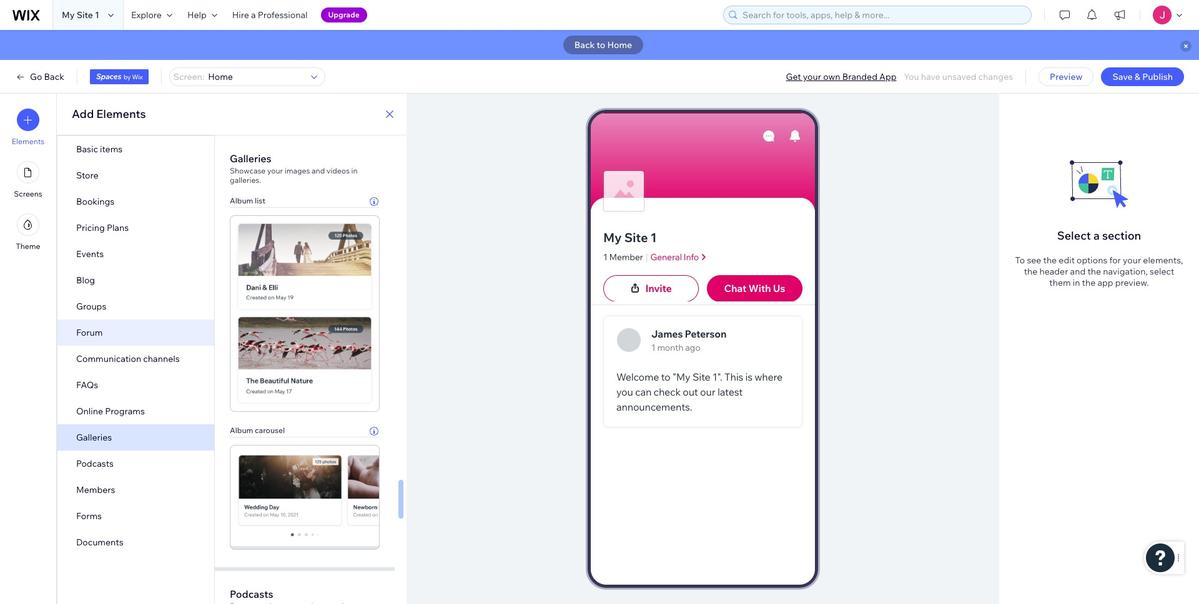 Task type: describe. For each thing, give the bounding box(es) containing it.
help
[[187, 9, 207, 21]]

1 vertical spatial podcasts
[[230, 588, 273, 601]]

general
[[651, 252, 682, 263]]

screens
[[14, 189, 42, 199]]

header
[[780, 116, 810, 127]]

programs
[[105, 406, 145, 417]]

screen:
[[174, 71, 204, 82]]

a for section
[[1094, 229, 1100, 243]]

channels
[[143, 354, 180, 365]]

galleries.
[[230, 176, 261, 185]]

info
[[684, 252, 699, 263]]

1 left member
[[604, 252, 608, 263]]

Search for tools, apps, help & more... field
[[739, 6, 1028, 24]]

this
[[725, 371, 744, 384]]

get your own branded app
[[787, 71, 897, 82]]

the right the see
[[1044, 255, 1058, 266]]

options
[[1078, 255, 1108, 266]]

to
[[1016, 255, 1026, 266]]

preview.
[[1116, 277, 1150, 289]]

my for my site 1
[[62, 9, 75, 21]]

1 horizontal spatial elements
[[96, 107, 146, 121]]

my site 1 1 member | general info
[[604, 230, 699, 264]]

invite
[[646, 283, 672, 295]]

get
[[787, 71, 802, 82]]

my site 1 button
[[604, 229, 803, 247]]

latest
[[718, 386, 743, 399]]

you have unsaved changes
[[905, 71, 1014, 82]]

screens button
[[14, 161, 42, 199]]

0 horizontal spatial elements
[[12, 137, 45, 146]]

check
[[654, 386, 681, 399]]

blog
[[76, 275, 95, 286]]

and inside galleries showcase your images and videos in galleries.
[[312, 166, 325, 176]]

us
[[774, 283, 786, 295]]

album list
[[230, 196, 266, 206]]

have
[[922, 71, 941, 82]]

app
[[1098, 277, 1114, 289]]

forms
[[76, 511, 102, 522]]

items
[[100, 144, 123, 155]]

elements,
[[1144, 255, 1184, 266]]

online
[[76, 406, 103, 417]]

member
[[610, 252, 644, 263]]

1 vertical spatial back
[[44, 71, 64, 82]]

album for album list
[[230, 196, 253, 206]]

with
[[749, 283, 771, 295]]

in inside galleries showcase your images and videos in galleries.
[[352, 166, 358, 176]]

home
[[608, 39, 633, 51]]

to see the edit options for your elements, the header and the navigation, select them in the app preview.
[[1016, 255, 1184, 289]]

1".
[[713, 371, 723, 384]]

plans
[[107, 222, 129, 234]]

you
[[905, 71, 920, 82]]

the left 'header'
[[1025, 266, 1038, 277]]

chat with us button
[[707, 275, 803, 302]]

james
[[652, 328, 683, 341]]

for
[[1110, 255, 1122, 266]]

back to home
[[575, 39, 633, 51]]

the left for
[[1088, 266, 1102, 277]]

go back button
[[15, 71, 64, 82]]

a for professional
[[251, 9, 256, 21]]

month
[[658, 342, 684, 354]]

album for album carousel
[[230, 426, 253, 435]]

your inside galleries showcase your images and videos in galleries.
[[267, 166, 283, 176]]

my site 1
[[62, 9, 99, 21]]

save
[[1113, 71, 1134, 82]]

invite button
[[604, 275, 699, 302]]

out
[[683, 386, 699, 399]]

james peterson 1 month ago
[[652, 328, 727, 354]]

add elements
[[72, 107, 146, 121]]

faqs
[[76, 380, 98, 391]]

hire
[[232, 9, 249, 21]]

groups
[[76, 301, 106, 312]]

them
[[1050, 277, 1072, 289]]

showcase
[[230, 166, 266, 176]]

galleries for galleries showcase your images and videos in galleries.
[[230, 153, 272, 165]]

go back
[[30, 71, 64, 82]]

back to home button
[[564, 36, 644, 54]]

images
[[285, 166, 310, 176]]

&
[[1136, 71, 1141, 82]]

elements button
[[12, 109, 45, 146]]

menu bar containing basic items
[[57, 136, 214, 556]]

help button
[[180, 0, 225, 30]]

publish
[[1143, 71, 1174, 82]]

my for my site 1 1 member | general info
[[604, 230, 622, 246]]

can
[[636, 386, 652, 399]]

site inside welcome to "my site 1". this is where you can check out our latest announcements.
[[693, 371, 711, 384]]



Task type: vqa. For each thing, say whether or not it's contained in the screenshot.
in inside the TO SEE THE EDIT OPTIONS FOR YOUR ELEMENTS, THE HEADER AND THE NAVIGATION, SELECT THEM IN THE APP PREVIEW.
yes



Task type: locate. For each thing, give the bounding box(es) containing it.
site for my site 1 1 member | general info
[[625, 230, 648, 246]]

basic items
[[76, 144, 123, 155]]

0 vertical spatial to
[[597, 39, 606, 51]]

and left videos in the top left of the page
[[312, 166, 325, 176]]

1 vertical spatial site
[[625, 230, 648, 246]]

menu bar
[[57, 136, 214, 556]]

album left list
[[230, 196, 253, 206]]

bookings
[[76, 196, 115, 207]]

own
[[824, 71, 841, 82]]

announcements.
[[617, 401, 693, 414]]

theme
[[16, 242, 40, 251]]

the left app
[[1083, 277, 1096, 289]]

0 horizontal spatial to
[[597, 39, 606, 51]]

menu
[[0, 101, 56, 259]]

in
[[352, 166, 358, 176], [1074, 277, 1081, 289]]

a right "select"
[[1094, 229, 1100, 243]]

videos
[[327, 166, 350, 176]]

0 vertical spatial galleries
[[230, 153, 272, 165]]

0 horizontal spatial in
[[352, 166, 358, 176]]

1
[[95, 9, 99, 21], [651, 230, 657, 246], [604, 252, 608, 263], [652, 342, 656, 354]]

in right videos in the top left of the page
[[352, 166, 358, 176]]

upgrade
[[328, 10, 360, 19]]

0 vertical spatial album
[[230, 196, 253, 206]]

store
[[76, 170, 98, 181]]

navigation,
[[1104, 266, 1149, 277]]

welcome
[[617, 371, 659, 384]]

podcasts
[[76, 459, 114, 470], [230, 588, 273, 601]]

1 vertical spatial your
[[267, 166, 283, 176]]

header
[[1040, 266, 1069, 277]]

to for back
[[597, 39, 606, 51]]

carousel
[[255, 426, 285, 435]]

1 horizontal spatial your
[[804, 71, 822, 82]]

to left home
[[597, 39, 606, 51]]

add
[[72, 107, 94, 121]]

in inside to see the edit options for your elements, the header and the navigation, select them in the app preview.
[[1074, 277, 1081, 289]]

elements up items
[[96, 107, 146, 121]]

chat with us
[[725, 283, 786, 295]]

"my
[[673, 371, 691, 384]]

see
[[1028, 255, 1042, 266]]

chat
[[725, 283, 747, 295]]

communication channels
[[76, 354, 180, 365]]

1 for my site 1
[[95, 9, 99, 21]]

1 horizontal spatial back
[[575, 39, 595, 51]]

1 horizontal spatial my
[[604, 230, 622, 246]]

1 vertical spatial my
[[604, 230, 622, 246]]

basic
[[76, 144, 98, 155]]

back left home
[[575, 39, 595, 51]]

1 for my site 1 1 member | general info
[[651, 230, 657, 246]]

1 left the explore
[[95, 9, 99, 21]]

is
[[746, 371, 753, 384]]

2 vertical spatial your
[[1124, 255, 1142, 266]]

elements
[[96, 107, 146, 121], [12, 137, 45, 146]]

to
[[597, 39, 606, 51], [662, 371, 671, 384]]

1 vertical spatial elements
[[12, 137, 45, 146]]

galleries down online
[[76, 432, 112, 444]]

0 horizontal spatial podcasts
[[76, 459, 114, 470]]

select
[[1058, 229, 1092, 243]]

menu containing elements
[[0, 101, 56, 259]]

communication
[[76, 354, 141, 365]]

welcome to "my site 1". this is where you can check out our latest announcements.
[[617, 371, 785, 414]]

1 vertical spatial in
[[1074, 277, 1081, 289]]

hire a professional link
[[225, 0, 315, 30]]

your
[[804, 71, 822, 82], [267, 166, 283, 176], [1124, 255, 1142, 266]]

where
[[755, 371, 783, 384]]

save & publish
[[1113, 71, 1174, 82]]

you
[[617, 386, 634, 399]]

0 horizontal spatial your
[[267, 166, 283, 176]]

back inside button
[[575, 39, 595, 51]]

0 horizontal spatial galleries
[[76, 432, 112, 444]]

1 for james peterson 1 month ago
[[652, 342, 656, 354]]

1 horizontal spatial and
[[1071, 266, 1086, 277]]

to for welcome
[[662, 371, 671, 384]]

0 vertical spatial and
[[312, 166, 325, 176]]

back right go
[[44, 71, 64, 82]]

galleries inside galleries showcase your images and videos in galleries.
[[230, 153, 272, 165]]

app
[[880, 71, 897, 82]]

and right 'header'
[[1071, 266, 1086, 277]]

album left carousel
[[230, 426, 253, 435]]

0 vertical spatial your
[[804, 71, 822, 82]]

professional
[[258, 9, 308, 21]]

|
[[646, 251, 648, 264]]

site for my site 1
[[77, 9, 93, 21]]

0 vertical spatial site
[[77, 9, 93, 21]]

our
[[701, 386, 716, 399]]

edit
[[1060, 255, 1076, 266]]

1 vertical spatial galleries
[[76, 432, 112, 444]]

a right hire
[[251, 9, 256, 21]]

pricing
[[76, 222, 105, 234]]

1 inside 'james peterson 1 month ago'
[[652, 342, 656, 354]]

None field
[[204, 68, 307, 86]]

save & publish button
[[1102, 67, 1185, 86]]

and
[[312, 166, 325, 176], [1071, 266, 1086, 277]]

1 horizontal spatial galleries
[[230, 153, 272, 165]]

announcements
[[742, 292, 810, 303]]

back to home alert
[[0, 30, 1200, 60]]

0 horizontal spatial site
[[77, 9, 93, 21]]

site left the explore
[[77, 9, 93, 21]]

explore
[[131, 9, 162, 21]]

changes
[[979, 71, 1014, 82]]

1 vertical spatial album
[[230, 426, 253, 435]]

your left "images"
[[267, 166, 283, 176]]

1 horizontal spatial site
[[625, 230, 648, 246]]

upgrade button
[[321, 7, 367, 22]]

1 horizontal spatial to
[[662, 371, 671, 384]]

2 vertical spatial site
[[693, 371, 711, 384]]

galleries showcase your images and videos in galleries.
[[230, 153, 358, 185]]

your right for
[[1124, 255, 1142, 266]]

0 vertical spatial podcasts
[[76, 459, 114, 470]]

0 vertical spatial in
[[352, 166, 358, 176]]

galleries for galleries
[[76, 432, 112, 444]]

1 member button
[[604, 251, 644, 264]]

my inside my site 1 1 member | general info
[[604, 230, 622, 246]]

preview
[[1051, 71, 1083, 82]]

album carousel
[[230, 426, 285, 435]]

0 horizontal spatial my
[[62, 9, 75, 21]]

0 horizontal spatial a
[[251, 9, 256, 21]]

members
[[76, 485, 115, 496]]

1 vertical spatial a
[[1094, 229, 1100, 243]]

1 horizontal spatial a
[[1094, 229, 1100, 243]]

preview button
[[1039, 67, 1095, 86]]

hire a professional
[[232, 9, 308, 21]]

site
[[77, 9, 93, 21], [625, 230, 648, 246], [693, 371, 711, 384]]

your inside to see the edit options for your elements, the header and the navigation, select them in the app preview.
[[1124, 255, 1142, 266]]

0 vertical spatial my
[[62, 9, 75, 21]]

1 vertical spatial and
[[1071, 266, 1086, 277]]

elements up screens button
[[12, 137, 45, 146]]

2 horizontal spatial site
[[693, 371, 711, 384]]

site left 1".
[[693, 371, 711, 384]]

and inside to see the edit options for your elements, the header and the navigation, select them in the app preview.
[[1071, 266, 1086, 277]]

list
[[255, 196, 266, 206]]

1 vertical spatial to
[[662, 371, 671, 384]]

to inside button
[[597, 39, 606, 51]]

1 left month
[[652, 342, 656, 354]]

0 horizontal spatial and
[[312, 166, 325, 176]]

2 horizontal spatial your
[[1124, 255, 1142, 266]]

0 vertical spatial back
[[575, 39, 595, 51]]

go
[[30, 71, 42, 82]]

your right get
[[804, 71, 822, 82]]

a inside 'link'
[[251, 9, 256, 21]]

1 up general
[[651, 230, 657, 246]]

select a section
[[1058, 229, 1142, 243]]

0 vertical spatial a
[[251, 9, 256, 21]]

events
[[76, 249, 104, 260]]

1 horizontal spatial in
[[1074, 277, 1081, 289]]

forum
[[76, 327, 103, 339]]

galleries up showcase
[[230, 153, 272, 165]]

pricing plans
[[76, 222, 129, 234]]

0 horizontal spatial back
[[44, 71, 64, 82]]

galleries
[[230, 153, 272, 165], [76, 432, 112, 444]]

in right them
[[1074, 277, 1081, 289]]

ago
[[686, 342, 701, 354]]

2 album from the top
[[230, 426, 253, 435]]

to up check
[[662, 371, 671, 384]]

1 album from the top
[[230, 196, 253, 206]]

site up member
[[625, 230, 648, 246]]

0 vertical spatial elements
[[96, 107, 146, 121]]

podcasts inside 'menu bar'
[[76, 459, 114, 470]]

to inside welcome to "my site 1". this is where you can check out our latest announcements.
[[662, 371, 671, 384]]

section
[[1103, 229, 1142, 243]]

galleries inside 'menu bar'
[[76, 432, 112, 444]]

documents
[[76, 537, 123, 549]]

1 horizontal spatial podcasts
[[230, 588, 273, 601]]

peterson
[[685, 328, 727, 341]]

site inside my site 1 1 member | general info
[[625, 230, 648, 246]]



